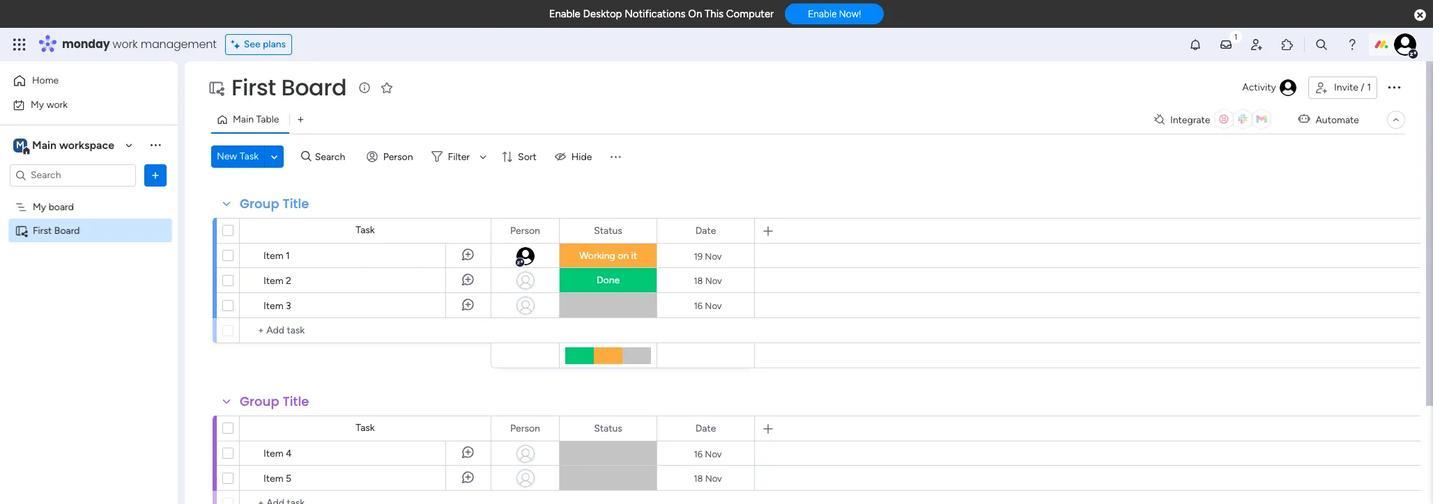 Task type: vqa. For each thing, say whether or not it's contained in the screenshot.
Workspace "icon"
yes



Task type: describe. For each thing, give the bounding box(es) containing it.
1 16 nov from the top
[[694, 301, 722, 311]]

task for person
[[356, 422, 375, 434]]

my work button
[[8, 94, 150, 116]]

2 person field from the top
[[507, 421, 544, 437]]

new task
[[217, 151, 259, 162]]

done
[[597, 275, 620, 287]]

1 16 from the top
[[694, 301, 703, 311]]

new task button
[[211, 146, 264, 168]]

group title for status
[[240, 195, 309, 213]]

integrate
[[1170, 114, 1211, 126]]

date for 1st date field from the bottom of the page
[[696, 423, 716, 435]]

Search in workspace field
[[29, 167, 116, 183]]

main for main workspace
[[32, 138, 57, 152]]

1 vertical spatial board
[[54, 225, 80, 237]]

group title for person
[[240, 393, 309, 411]]

main table
[[233, 114, 279, 125]]

18 for item 2
[[694, 276, 703, 286]]

3
[[286, 300, 291, 312]]

menu image
[[609, 150, 623, 164]]

group for status
[[240, 195, 279, 213]]

1 date field from the top
[[692, 223, 720, 239]]

notifications image
[[1189, 38, 1203, 52]]

new
[[217, 151, 237, 162]]

1 image
[[1230, 29, 1242, 44]]

invite / 1 button
[[1309, 77, 1378, 99]]

date for first date field from the top of the page
[[696, 225, 716, 237]]

person for second person field from the top
[[510, 423, 540, 435]]

options image
[[1386, 79, 1403, 95]]

angle down image
[[271, 152, 278, 162]]

4
[[286, 448, 292, 460]]

monday work management
[[62, 36, 217, 52]]

main for main table
[[233, 114, 254, 125]]

dapulse close image
[[1415, 8, 1426, 22]]

invite members image
[[1250, 38, 1264, 52]]

item for item 3
[[264, 300, 283, 312]]

board
[[49, 201, 74, 213]]

person inside popup button
[[383, 151, 413, 163]]

this
[[705, 8, 724, 20]]

shareable board image
[[15, 224, 28, 237]]

add view image
[[298, 115, 304, 125]]

18 for item 5
[[694, 474, 703, 484]]

main table button
[[211, 109, 290, 131]]

shareable board image
[[208, 79, 224, 96]]

enable now! button
[[785, 4, 884, 25]]

18 nov for item 5
[[694, 474, 722, 484]]

task for status
[[356, 224, 375, 236]]

enable desktop notifications on this computer
[[549, 8, 774, 20]]

1 person field from the top
[[507, 223, 544, 239]]

select product image
[[13, 38, 26, 52]]

invite
[[1334, 82, 1359, 93]]

it
[[631, 250, 637, 262]]

status for 1st status field from the bottom of the page
[[594, 423, 622, 435]]

group title field for person
[[236, 393, 313, 411]]

item 1
[[264, 250, 290, 262]]

nov for 5
[[705, 474, 722, 484]]

group title field for status
[[236, 195, 313, 213]]

18 nov for item 2
[[694, 276, 722, 286]]

dapulse integrations image
[[1154, 115, 1165, 125]]

title for person
[[283, 393, 309, 411]]

2 16 from the top
[[694, 449, 703, 460]]

1 nov from the top
[[705, 251, 722, 262]]

home button
[[8, 70, 150, 92]]

collapse board header image
[[1391, 114, 1402, 125]]

0 vertical spatial first board
[[231, 72, 347, 103]]

my board
[[33, 201, 74, 213]]

sort
[[518, 151, 537, 163]]

workspace selection element
[[13, 137, 116, 155]]

desktop
[[583, 8, 622, 20]]

see
[[244, 38, 260, 50]]

19 nov
[[694, 251, 722, 262]]

4 nov from the top
[[705, 449, 722, 460]]

see plans
[[244, 38, 286, 50]]

my for my work
[[31, 99, 44, 111]]

activity button
[[1237, 77, 1303, 99]]

table
[[256, 114, 279, 125]]

enable for enable now!
[[808, 9, 837, 20]]

automate
[[1316, 114, 1359, 126]]

show board description image
[[356, 81, 373, 95]]

arrow down image
[[475, 148, 492, 165]]

my for my board
[[33, 201, 46, 213]]

19
[[694, 251, 703, 262]]



Task type: locate. For each thing, give the bounding box(es) containing it.
group title
[[240, 195, 309, 213], [240, 393, 309, 411]]

1
[[1367, 82, 1371, 93], [286, 250, 290, 262]]

board
[[281, 72, 347, 103], [54, 225, 80, 237]]

enable left desktop
[[549, 8, 581, 20]]

2 vertical spatial task
[[356, 422, 375, 434]]

2 vertical spatial person
[[510, 423, 540, 435]]

enable
[[549, 8, 581, 20], [808, 9, 837, 20]]

1 vertical spatial title
[[283, 393, 309, 411]]

0 horizontal spatial work
[[46, 99, 68, 111]]

enable for enable desktop notifications on this computer
[[549, 8, 581, 20]]

option
[[0, 195, 178, 197]]

0 vertical spatial person field
[[507, 223, 544, 239]]

title down v2 search icon
[[283, 195, 309, 213]]

item for item 1
[[264, 250, 283, 262]]

1 18 from the top
[[694, 276, 703, 286]]

1 vertical spatial first
[[33, 225, 52, 237]]

enable inside button
[[808, 9, 837, 20]]

1 vertical spatial person
[[510, 225, 540, 237]]

first board up add view image
[[231, 72, 347, 103]]

group down 'angle down' "icon"
[[240, 195, 279, 213]]

1 vertical spatial group title
[[240, 393, 309, 411]]

1 vertical spatial 16 nov
[[694, 449, 722, 460]]

see plans button
[[225, 34, 292, 55]]

group
[[240, 195, 279, 213], [240, 393, 279, 411]]

0 horizontal spatial board
[[54, 225, 80, 237]]

home
[[32, 75, 59, 86]]

2 title from the top
[[283, 393, 309, 411]]

1 group from the top
[[240, 195, 279, 213]]

Date field
[[692, 223, 720, 239], [692, 421, 720, 437]]

5
[[286, 473, 291, 485]]

0 vertical spatial main
[[233, 114, 254, 125]]

0 vertical spatial date
[[696, 225, 716, 237]]

item for item 5
[[264, 473, 283, 485]]

1 vertical spatial my
[[33, 201, 46, 213]]

2 status from the top
[[594, 423, 622, 435]]

first board
[[231, 72, 347, 103], [33, 225, 80, 237]]

0 vertical spatial my
[[31, 99, 44, 111]]

1 horizontal spatial main
[[233, 114, 254, 125]]

1 vertical spatial status
[[594, 423, 622, 435]]

0 vertical spatial board
[[281, 72, 347, 103]]

0 vertical spatial + add task text field
[[247, 323, 485, 340]]

filter
[[448, 151, 470, 163]]

1 title from the top
[[283, 195, 309, 213]]

1 item from the top
[[264, 250, 283, 262]]

item for item 2
[[264, 275, 283, 287]]

1 group title from the top
[[240, 195, 309, 213]]

person
[[383, 151, 413, 163], [510, 225, 540, 237], [510, 423, 540, 435]]

0 horizontal spatial main
[[32, 138, 57, 152]]

2 18 from the top
[[694, 474, 703, 484]]

Search field
[[311, 147, 353, 167]]

hide
[[572, 151, 592, 163]]

enable left now!
[[808, 9, 837, 20]]

1 vertical spatial main
[[32, 138, 57, 152]]

first board down my board
[[33, 225, 80, 237]]

board up add view image
[[281, 72, 347, 103]]

0 vertical spatial group title field
[[236, 195, 313, 213]]

my down home
[[31, 99, 44, 111]]

5 nov from the top
[[705, 474, 722, 484]]

my inside button
[[31, 99, 44, 111]]

filter button
[[426, 146, 492, 168]]

Group Title field
[[236, 195, 313, 213], [236, 393, 313, 411]]

1 vertical spatial first board
[[33, 225, 80, 237]]

task inside new task button
[[240, 151, 259, 162]]

2
[[286, 275, 291, 287]]

main workspace
[[32, 138, 114, 152]]

1 horizontal spatial 1
[[1367, 82, 1371, 93]]

0 vertical spatial 16
[[694, 301, 703, 311]]

invite / 1
[[1334, 82, 1371, 93]]

2 16 nov from the top
[[694, 449, 722, 460]]

group up item 4
[[240, 393, 279, 411]]

1 status from the top
[[594, 225, 622, 237]]

now!
[[839, 9, 861, 20]]

1 inside invite / 1 button
[[1367, 82, 1371, 93]]

item up item 2
[[264, 250, 283, 262]]

nov for 2
[[705, 276, 722, 286]]

jacob simon image
[[1394, 33, 1417, 56]]

5 item from the top
[[264, 473, 283, 485]]

0 vertical spatial group title
[[240, 195, 309, 213]]

3 item from the top
[[264, 300, 283, 312]]

list box containing my board
[[0, 192, 178, 431]]

person for second person field from the bottom
[[510, 225, 540, 237]]

inbox image
[[1219, 38, 1233, 52]]

person button
[[361, 146, 421, 168]]

title for status
[[283, 195, 309, 213]]

group title field up item 4
[[236, 393, 313, 411]]

task
[[240, 151, 259, 162], [356, 224, 375, 236], [356, 422, 375, 434]]

2 group title from the top
[[240, 393, 309, 411]]

monday
[[62, 36, 110, 52]]

0 vertical spatial task
[[240, 151, 259, 162]]

0 vertical spatial status
[[594, 225, 622, 237]]

2 date field from the top
[[692, 421, 720, 437]]

title up the 4
[[283, 393, 309, 411]]

add to favorites image
[[380, 81, 394, 94]]

v2 search image
[[301, 149, 311, 165]]

item for item 4
[[264, 448, 283, 460]]

1 horizontal spatial work
[[113, 36, 138, 52]]

18 nov
[[694, 276, 722, 286], [694, 474, 722, 484]]

0 vertical spatial 1
[[1367, 82, 1371, 93]]

item 2
[[264, 275, 291, 287]]

management
[[141, 36, 217, 52]]

work inside the my work button
[[46, 99, 68, 111]]

group title field down 'angle down' "icon"
[[236, 195, 313, 213]]

board down the board
[[54, 225, 80, 237]]

main
[[233, 114, 254, 125], [32, 138, 57, 152]]

1 vertical spatial status field
[[591, 421, 626, 437]]

search everything image
[[1315, 38, 1329, 52]]

title
[[283, 195, 309, 213], [283, 393, 309, 411]]

4 item from the top
[[264, 448, 283, 460]]

16 nov
[[694, 301, 722, 311], [694, 449, 722, 460]]

item 3
[[264, 300, 291, 312]]

workspace image
[[13, 138, 27, 153]]

item 4
[[264, 448, 292, 460]]

2 + add task text field from the top
[[247, 496, 485, 505]]

main inside workspace selection element
[[32, 138, 57, 152]]

1 status field from the top
[[591, 223, 626, 239]]

m
[[16, 139, 24, 151]]

16
[[694, 301, 703, 311], [694, 449, 703, 460]]

apps image
[[1281, 38, 1295, 52]]

2 date from the top
[[696, 423, 716, 435]]

1 vertical spatial person field
[[507, 421, 544, 437]]

work for monday
[[113, 36, 138, 52]]

sort button
[[496, 146, 545, 168]]

options image
[[148, 168, 162, 182]]

0 vertical spatial person
[[383, 151, 413, 163]]

autopilot image
[[1298, 110, 1310, 128]]

0 vertical spatial date field
[[692, 223, 720, 239]]

1 vertical spatial task
[[356, 224, 375, 236]]

computer
[[726, 8, 774, 20]]

working
[[579, 250, 615, 262]]

hide button
[[549, 146, 601, 168]]

1 vertical spatial group
[[240, 393, 279, 411]]

First Board field
[[228, 72, 350, 103]]

1 vertical spatial 16
[[694, 449, 703, 460]]

date
[[696, 225, 716, 237], [696, 423, 716, 435]]

0 horizontal spatial 1
[[286, 250, 290, 262]]

1 18 nov from the top
[[694, 276, 722, 286]]

working on it
[[579, 250, 637, 262]]

0 vertical spatial group
[[240, 195, 279, 213]]

18
[[694, 276, 703, 286], [694, 474, 703, 484]]

workspace options image
[[148, 138, 162, 152]]

0 vertical spatial 16 nov
[[694, 301, 722, 311]]

1 vertical spatial date
[[696, 423, 716, 435]]

0 vertical spatial title
[[283, 195, 309, 213]]

0 vertical spatial first
[[231, 72, 276, 103]]

2 status field from the top
[[591, 421, 626, 437]]

work for my
[[46, 99, 68, 111]]

status for second status field from the bottom
[[594, 225, 622, 237]]

1 + add task text field from the top
[[247, 323, 485, 340]]

notifications
[[625, 8, 686, 20]]

0 horizontal spatial first board
[[33, 225, 80, 237]]

0 vertical spatial work
[[113, 36, 138, 52]]

nov for 3
[[705, 301, 722, 311]]

0 horizontal spatial enable
[[549, 8, 581, 20]]

0 vertical spatial 18 nov
[[694, 276, 722, 286]]

1 vertical spatial 18 nov
[[694, 474, 722, 484]]

2 item from the top
[[264, 275, 283, 287]]

1 up 2
[[286, 250, 290, 262]]

group for person
[[240, 393, 279, 411]]

2 18 nov from the top
[[694, 474, 722, 484]]

item left '5'
[[264, 473, 283, 485]]

+ Add task text field
[[247, 323, 485, 340], [247, 496, 485, 505]]

1 horizontal spatial first board
[[231, 72, 347, 103]]

my
[[31, 99, 44, 111], [33, 201, 46, 213]]

on
[[688, 8, 702, 20]]

1 vertical spatial 18
[[694, 474, 703, 484]]

2 group title field from the top
[[236, 393, 313, 411]]

main left table
[[233, 114, 254, 125]]

3 nov from the top
[[705, 301, 722, 311]]

item left 3
[[264, 300, 283, 312]]

enable now!
[[808, 9, 861, 20]]

first
[[231, 72, 276, 103], [33, 225, 52, 237]]

main right workspace icon at the left top of the page
[[32, 138, 57, 152]]

/
[[1361, 82, 1365, 93]]

main inside main table "button"
[[233, 114, 254, 125]]

activity
[[1243, 82, 1276, 93]]

item left 2
[[264, 275, 283, 287]]

Person field
[[507, 223, 544, 239], [507, 421, 544, 437]]

0 horizontal spatial first
[[33, 225, 52, 237]]

1 horizontal spatial board
[[281, 72, 347, 103]]

my work
[[31, 99, 68, 111]]

first right shareable board icon
[[33, 225, 52, 237]]

1 horizontal spatial first
[[231, 72, 276, 103]]

group title down 'angle down' "icon"
[[240, 195, 309, 213]]

my left the board
[[33, 201, 46, 213]]

item left the 4
[[264, 448, 283, 460]]

1 vertical spatial + add task text field
[[247, 496, 485, 505]]

on
[[618, 250, 629, 262]]

work
[[113, 36, 138, 52], [46, 99, 68, 111]]

0 vertical spatial 18
[[694, 276, 703, 286]]

1 horizontal spatial enable
[[808, 9, 837, 20]]

group title up item 4
[[240, 393, 309, 411]]

item
[[264, 250, 283, 262], [264, 275, 283, 287], [264, 300, 283, 312], [264, 448, 283, 460], [264, 473, 283, 485]]

work down home
[[46, 99, 68, 111]]

first up main table
[[231, 72, 276, 103]]

1 vertical spatial group title field
[[236, 393, 313, 411]]

list box
[[0, 192, 178, 431]]

2 nov from the top
[[705, 276, 722, 286]]

1 vertical spatial work
[[46, 99, 68, 111]]

status
[[594, 225, 622, 237], [594, 423, 622, 435]]

1 date from the top
[[696, 225, 716, 237]]

Status field
[[591, 223, 626, 239], [591, 421, 626, 437]]

0 vertical spatial status field
[[591, 223, 626, 239]]

2 group from the top
[[240, 393, 279, 411]]

nov
[[705, 251, 722, 262], [705, 276, 722, 286], [705, 301, 722, 311], [705, 449, 722, 460], [705, 474, 722, 484]]

workspace
[[59, 138, 114, 152]]

1 vertical spatial 1
[[286, 250, 290, 262]]

1 group title field from the top
[[236, 195, 313, 213]]

1 vertical spatial date field
[[692, 421, 720, 437]]

1 right /
[[1367, 82, 1371, 93]]

work right monday at the top left of page
[[113, 36, 138, 52]]

help image
[[1346, 38, 1359, 52]]

plans
[[263, 38, 286, 50]]

item 5
[[264, 473, 291, 485]]



